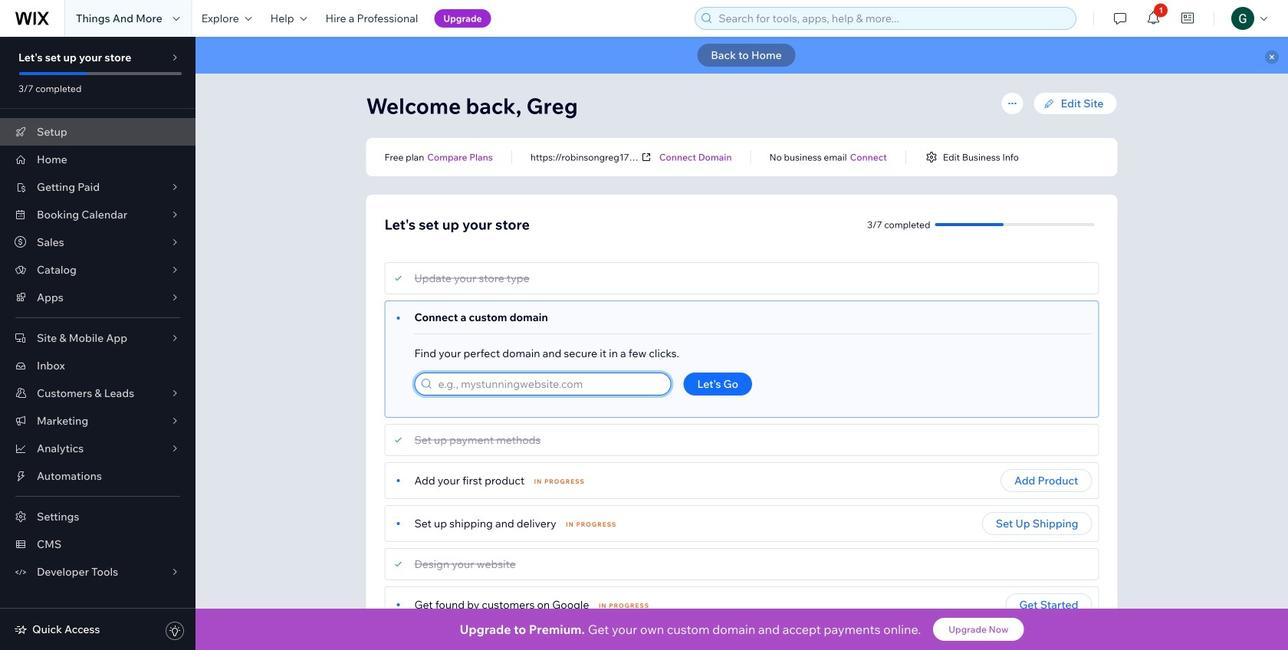 Task type: describe. For each thing, give the bounding box(es) containing it.
e.g., mystunningwebsite.com field
[[434, 373, 666, 395]]

sidebar element
[[0, 37, 196, 650]]



Task type: vqa. For each thing, say whether or not it's contained in the screenshot.
the Sidebar element
yes



Task type: locate. For each thing, give the bounding box(es) containing it.
alert
[[196, 37, 1288, 74]]

Search for tools, apps, help & more... field
[[714, 8, 1071, 29]]



